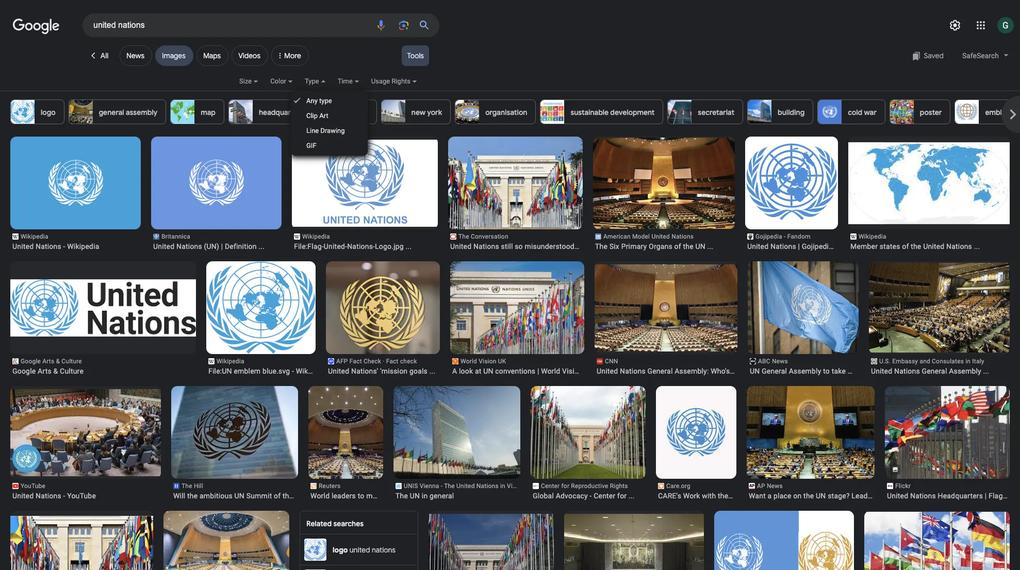Task type: locate. For each thing, give the bounding box(es) containing it.
1 vertical spatial at
[[385, 492, 391, 500]]

assembly down italy
[[949, 367, 981, 375]]

sustainable development
[[571, 108, 655, 117]]

1 vertical spatial emblem
[[234, 367, 261, 375]]

world down reuters
[[310, 492, 330, 500]]

place right a
[[774, 492, 791, 500]]

0 horizontal spatial center
[[541, 483, 560, 490]]

None search field
[[0, 13, 439, 37]]

the right states
[[911, 242, 921, 251]]

logo link
[[10, 100, 64, 124]]

general right big
[[430, 492, 454, 500]]

0 horizontal spatial in
[[422, 492, 428, 500]]

united for united nations general assembly ...
[[871, 367, 892, 375]]

youtube up the mission & history - un watch image
[[67, 492, 96, 500]]

un left summit
[[234, 492, 244, 500]]

... inside un general assembly to take place amid uptick of political violence - abc  news element
[[886, 367, 892, 375]]

the inside "list item"
[[182, 483, 192, 490]]

news right abc
[[772, 358, 788, 365]]

italy
[[972, 358, 984, 365]]

0 vertical spatial google
[[21, 358, 41, 365]]

0 horizontal spatial vienna
[[420, 483, 439, 490]]

google
[[21, 358, 41, 365], [12, 367, 36, 375]]

world right conventions
[[541, 367, 560, 375]]

general left assembly:
[[647, 367, 673, 375]]

misunderstood
[[525, 242, 574, 251]]

0 horizontal spatial vision
[[479, 358, 496, 365]]

1 horizontal spatial assembly
[[949, 367, 981, 375]]

0 horizontal spatial for
[[561, 483, 569, 490]]

2 vertical spatial world
[[310, 492, 330, 500]]

file:un emblem blue.svg - wikipedia element
[[208, 367, 328, 376]]

1 horizontal spatial place
[[848, 367, 865, 375]]

center up "global"
[[541, 483, 560, 490]]

clip
[[306, 112, 318, 120]]

1 horizontal spatial uk
[[585, 367, 594, 375]]

ap
[[757, 483, 765, 490]]

united inside the six primary organs of the un ... list item
[[652, 233, 670, 240]]

news up a
[[767, 483, 783, 490]]

the inside "care's work with the united nations - care" element
[[718, 492, 728, 500]]

center down reproductive on the bottom of the page
[[594, 492, 615, 500]]

the for the six primary organs of the un ...
[[595, 242, 608, 251]]

1 horizontal spatial for
[[617, 492, 627, 500]]

the left hill
[[182, 483, 192, 490]]

peace
[[347, 108, 368, 117]]

0 vertical spatial gojipedia
[[755, 233, 782, 240]]

2 horizontal spatial general
[[922, 367, 947, 375]]

quick settings image
[[949, 19, 961, 31]]

and
[[920, 358, 930, 365]]

0 vertical spatial world
[[461, 358, 477, 365]]

2 fact from the left
[[386, 358, 398, 365]]

at right meet
[[385, 492, 391, 500]]

united inside hoax circulates about united nations' 'mission goals' | fact check element
[[328, 367, 349, 375]]

related
[[306, 519, 332, 529]]

primary
[[621, 242, 647, 251]]

united nations (un) | definition, history, founders, flag, & facts |  britannica image
[[147, 137, 286, 229]]

secretariat
[[698, 108, 734, 117]]

1 vertical spatial &
[[53, 367, 58, 375]]

0 vertical spatial general
[[99, 108, 124, 117]]

a look at un conventions | world vision uk
[[452, 367, 594, 375]]

licensable image image
[[892, 467, 898, 473]]

general down u.s. embassy and consulates in italy
[[922, 367, 947, 375]]

rights
[[392, 77, 410, 85], [610, 483, 628, 490]]

nations
[[671, 233, 694, 240], [36, 242, 61, 251], [176, 242, 202, 251], [473, 242, 499, 251], [770, 242, 796, 251], [946, 242, 972, 251], [620, 367, 646, 375], [894, 367, 920, 375], [476, 483, 499, 490], [36, 492, 61, 500], [753, 492, 779, 500], [910, 492, 936, 500]]

| right (un)
[[221, 242, 223, 251]]

0 horizontal spatial place
[[774, 492, 791, 500]]

nations inside "the un in general" list item
[[476, 483, 499, 490]]

1 vertical spatial vision
[[562, 367, 583, 375]]

0 horizontal spatial assembly
[[789, 367, 821, 375]]

1 vertical spatial logo
[[333, 545, 348, 555]]

the inside want a place on the un stage? leaders of divided nations must first get  past this gatekeeper | ap news element
[[803, 492, 814, 500]]

1 horizontal spatial in
[[500, 483, 505, 490]]

2 horizontal spatial in
[[965, 358, 971, 365]]

of right summit
[[274, 492, 281, 500]]

united nations - wikipedia
[[12, 242, 99, 251]]

all link
[[83, 45, 117, 66]]

0 vertical spatial emblem
[[985, 108, 1012, 117]]

clip art link
[[291, 108, 367, 123]]

consulates
[[932, 358, 964, 365]]

united nations headquarters | flags of .. list item
[[867, 386, 1020, 501]]

statement by the president on the united nations general assembly - u.s.  embassy & consulates in italy element
[[871, 367, 1008, 376]]

| right conventions
[[537, 367, 539, 375]]

nations inside 'list item'
[[36, 492, 61, 500]]

abc news
[[758, 358, 788, 365]]

0 vertical spatial place
[[848, 367, 865, 375]]

united inside united nations general assembly: who's speaking and what to watch for | cnn element
[[597, 367, 618, 375]]

assembly left take
[[789, 367, 821, 375]]

news right all
[[126, 51, 144, 60]]

global advocacy - center for ...
[[533, 492, 635, 500]]

world
[[461, 358, 477, 365], [541, 367, 560, 375], [310, 492, 330, 500]]

world up look
[[461, 358, 477, 365]]

will the ambitious un summit of the ... list item
[[158, 386, 301, 501]]

the un in general list item
[[381, 386, 526, 501]]

1 vertical spatial world
[[541, 367, 560, 375]]

rights right reproductive on the bottom of the page
[[610, 483, 628, 490]]

0 vertical spatial rights
[[392, 77, 410, 85]]

world leaders to meet at un as big ... list item
[[308, 386, 433, 501]]

0 horizontal spatial youtube
[[21, 483, 45, 490]]

1 vertical spatial rights
[[610, 483, 628, 490]]

rights inside global advocacy - center for ... list item
[[610, 483, 628, 490]]

0 vertical spatial uk
[[498, 358, 506, 365]]

six
[[609, 242, 619, 251]]

peace link
[[317, 100, 377, 124]]

for up advocacy
[[561, 483, 569, 490]]

united nations - wikipedia list item
[[6, 137, 145, 251]]

a
[[768, 492, 772, 500]]

2 assembly from the left
[[949, 367, 981, 375]]

gojipedia down 'gojipedia - fandom'
[[802, 242, 833, 251]]

1 vertical spatial fandom
[[838, 242, 865, 251]]

0 vertical spatial arts
[[42, 358, 54, 365]]

in inside the united nations general assembly ... list item
[[965, 358, 971, 365]]

1 horizontal spatial emblem
[[985, 108, 1012, 117]]

wikipedia inside "element"
[[67, 242, 99, 251]]

0 horizontal spatial rights
[[392, 77, 410, 85]]

1 horizontal spatial fandom
[[838, 242, 865, 251]]

look
[[459, 367, 473, 375]]

united for united nations (un) | definition ...
[[153, 242, 174, 251]]

united nations - wikipedia image
[[6, 137, 145, 229]]

un left the as
[[393, 492, 403, 500]]

1 vertical spatial to
[[358, 492, 364, 500]]

2 horizontal spatial world
[[541, 367, 560, 375]]

want a place on the un stage? leaders of divided nations must first get  past this gatekeeper | ap news image
[[738, 386, 883, 479]]

the left the conversation
[[458, 233, 469, 240]]

united nations 101: the six primary organs of the un - amun image
[[590, 138, 737, 229]]

cold
[[848, 108, 862, 117]]

licensable image tooltip
[[892, 467, 898, 473]]

care's
[[658, 492, 681, 500]]

to left meet
[[358, 492, 364, 500]]

2 general from the left
[[762, 367, 787, 375]]

reproductive
[[571, 483, 608, 490]]

global advocacy - center for reproductive rights image
[[511, 386, 651, 479]]

states
[[880, 242, 900, 251]]

for down center for reproductive rights
[[617, 492, 627, 500]]

1 horizontal spatial rights
[[610, 483, 628, 490]]

wikipedia for united
[[21, 233, 48, 240]]

at inside list item
[[475, 367, 481, 375]]

file:flag-united-nations-logo.jpg - wikipedia image
[[288, 140, 442, 227]]

1 horizontal spatial youtube
[[67, 492, 96, 500]]

the for the conversation
[[458, 233, 469, 240]]

0 horizontal spatial fact
[[350, 358, 362, 365]]

want a place on the un stage? leaders of divided nations must first get  past this gatekeeper | ap news element
[[749, 491, 886, 501]]

care's work with the united nations - care list item
[[650, 386, 803, 501]]

-
[[784, 233, 786, 240], [63, 242, 65, 251], [292, 367, 294, 375], [441, 483, 443, 490], [63, 492, 65, 500], [590, 492, 592, 500], [781, 492, 783, 500]]

headquarters link
[[228, 100, 313, 124]]

news for un
[[772, 358, 788, 365]]

global advocacy - center for reproductive rights element
[[533, 491, 644, 501]]

1 general from the left
[[647, 367, 673, 375]]

news inside 'want a place on the un stage? leaders ...' list item
[[767, 483, 783, 490]]

0 horizontal spatial emblem
[[234, 367, 261, 375]]

world for world leaders to meet at un as big ...
[[310, 492, 330, 500]]

building
[[778, 108, 805, 117]]

- inside "the un in general" list item
[[441, 483, 443, 490]]

wikipedia inside "file:flag-united-nations-logo.jpg ..." list item
[[302, 233, 330, 240]]

safesearch button
[[957, 45, 1014, 66]]

united for united nations headquarters | flags of ..
[[887, 492, 908, 500]]

nations-
[[347, 242, 375, 251]]

line drawing
[[306, 127, 345, 135]]

member states of the united nations ...
[[850, 242, 980, 251]]

map
[[201, 108, 216, 117]]

afp fact check · fact check
[[336, 358, 417, 365]]

more
[[284, 51, 301, 60]]

0 horizontal spatial world
[[310, 492, 330, 500]]

big
[[415, 492, 425, 500]]

drawing
[[320, 127, 345, 135]]

secretariat link
[[667, 100, 743, 124]]

2 vertical spatial in
[[422, 492, 428, 500]]

u.s.
[[879, 358, 891, 365]]

fact up nations'
[[350, 358, 362, 365]]

0 vertical spatial at
[[475, 367, 481, 375]]

general down abc news
[[762, 367, 787, 375]]

definition
[[225, 242, 257, 251]]

the right on
[[803, 492, 814, 500]]

united inside united nations (un) | definition, history, founders, flag, & facts |  britannica element
[[153, 242, 174, 251]]

youtube up united nations - youtube
[[21, 483, 45, 490]]

united inside united nations | gojipedia | fandom element
[[747, 242, 769, 251]]

general inside list item
[[762, 367, 787, 375]]

1 vertical spatial google arts & culture
[[12, 367, 84, 375]]

1 horizontal spatial logo
[[333, 545, 348, 555]]

0 vertical spatial in
[[965, 358, 971, 365]]

1 horizontal spatial general
[[762, 367, 787, 375]]

rights right the usage
[[392, 77, 410, 85]]

united nations - youtube element
[[12, 491, 159, 501]]

leaders
[[852, 492, 878, 500]]

0 vertical spatial list
[[10, 100, 1020, 124]]

at down world vision uk
[[475, 367, 481, 375]]

of right 'organs'
[[674, 242, 681, 251]]

world inside list item
[[310, 492, 330, 500]]

list
[[10, 100, 1020, 124], [1, 137, 1020, 570]]

1 horizontal spatial general
[[430, 492, 454, 500]]

un inside list item
[[750, 367, 760, 375]]

united nations - youtube
[[12, 492, 96, 500]]

united inside "the un in general" list item
[[456, 483, 475, 490]]

... inside why is the united nations still so misunderstood? element
[[576, 242, 582, 251]]

images
[[162, 51, 186, 60]]

| left member
[[835, 242, 837, 251]]

0 horizontal spatial gojipedia
[[755, 233, 782, 240]]

file:flag-united-nations-logo.jpg - wikipedia element
[[294, 242, 436, 251]]

headquarters
[[259, 108, 304, 117]]

assembly inside list item
[[789, 367, 821, 375]]

art
[[319, 112, 328, 120]]

to
[[823, 367, 830, 375], [358, 492, 364, 500]]

center
[[541, 483, 560, 490], [594, 492, 615, 500]]

gojipedia up united nations | gojipedia | fandom element
[[755, 233, 782, 240]]

- inside 'list item'
[[63, 492, 65, 500]]

united for united nations - youtube
[[12, 492, 34, 500]]

google arts & culture list item
[[10, 261, 196, 376]]

0 vertical spatial center
[[541, 483, 560, 490]]

wikipedia for member
[[859, 233, 886, 240]]

0 horizontal spatial to
[[358, 492, 364, 500]]

in up the un in general element
[[500, 483, 505, 490]]

0 vertical spatial vision
[[479, 358, 496, 365]]

'mission
[[380, 367, 408, 375]]

the united nations, new york, united states — google arts & culture image
[[10, 280, 196, 337]]

of right states
[[902, 242, 909, 251]]

fact right ·
[[386, 358, 398, 365]]

1 vertical spatial general
[[430, 492, 454, 500]]

united inside united nations - wikipedia "element"
[[12, 242, 34, 251]]

building link
[[747, 100, 813, 124]]

1 horizontal spatial to
[[823, 367, 830, 375]]

tools button
[[402, 45, 429, 66]]

news for want
[[767, 483, 783, 490]]

the right 'organs'
[[683, 242, 693, 251]]

news inside the 'un general assembly to take place amid ...' list item
[[772, 358, 788, 365]]

0 vertical spatial to
[[823, 367, 830, 375]]

united inside united nations headquarters | flags of .. list item
[[887, 492, 908, 500]]

the left the six
[[595, 242, 608, 251]]

1 vertical spatial gojipedia
[[802, 242, 833, 251]]

2 vienna from the left
[[507, 483, 526, 490]]

... inside statement by the president on the united nations general assembly - u.s.  embassy & consulates in italy element
[[983, 367, 989, 375]]

1 vienna from the left
[[420, 483, 439, 490]]

1 horizontal spatial center
[[594, 492, 615, 500]]

general inside list item
[[430, 492, 454, 500]]

1 fact from the left
[[350, 358, 362, 365]]

0 horizontal spatial at
[[385, 492, 391, 500]]

united nations general assembly: who's speaking and what to watch for | cnn element
[[597, 367, 738, 376]]

0 vertical spatial logo
[[41, 108, 56, 117]]

fandom up united nations | gojipedia | fandom
[[787, 233, 810, 240]]

gojipedia - fandom
[[755, 233, 810, 240]]

general left assembly
[[99, 108, 124, 117]]

assembly:
[[675, 367, 709, 375]]

ap news
[[757, 483, 783, 490]]

0 horizontal spatial fandom
[[787, 233, 810, 240]]

general assembly link
[[68, 100, 166, 124]]

what is the united nations? - worldatlas image
[[714, 511, 854, 570]]

... inside the will the ambitious un summit of the future just be a rehash of the past? |  the hill element
[[295, 492, 301, 500]]

the down unis
[[396, 492, 408, 500]]

2 vertical spatial news
[[767, 483, 783, 490]]

world leaders to meet at un as big powers vie for developing states |  reuters image
[[308, 386, 383, 480]]

1 horizontal spatial vienna
[[507, 483, 526, 490]]

un down abc
[[750, 367, 760, 375]]

3 general from the left
[[922, 367, 947, 375]]

1 horizontal spatial world
[[461, 358, 477, 365]]

youtube
[[21, 483, 45, 490], [67, 492, 96, 500]]

in left italy
[[965, 358, 971, 365]]

1 assembly from the left
[[789, 367, 821, 375]]

york
[[427, 108, 442, 117]]

1 vertical spatial news
[[772, 358, 788, 365]]

who's
[[711, 367, 730, 375]]

united inside united nations - youtube element
[[12, 492, 34, 500]]

so
[[515, 242, 523, 251]]

wikipedia inside the member states of the united nations ... list item
[[859, 233, 886, 240]]

| down 'gojipedia - fandom'
[[798, 242, 800, 251]]

1 vertical spatial center
[[594, 492, 615, 500]]

want a place on the un stage? leaders ...
[[749, 492, 886, 500]]

world leaders to meet at un as big powers vie for developing states |  reuters element
[[310, 491, 433, 501]]

map link
[[170, 100, 224, 124]]

1 horizontal spatial fact
[[386, 358, 398, 365]]

work
[[683, 492, 700, 500]]

0 vertical spatial news
[[126, 51, 144, 60]]

general for united nations general assembly: who's ...
[[647, 367, 673, 375]]

... inside member states of the united nations - wikipedia element
[[974, 242, 980, 251]]

headquarters
[[938, 492, 983, 500]]

0 horizontal spatial general
[[647, 367, 673, 375]]

fandom left states
[[838, 242, 865, 251]]

... inside hoax circulates about united nations' 'mission goals' | fact check element
[[429, 367, 435, 375]]

emblem inside list item
[[234, 367, 261, 375]]

file:flag-
[[294, 242, 324, 251]]

news inside news link
[[126, 51, 144, 60]]

1 horizontal spatial gojipedia
[[802, 242, 833, 251]]

1 vertical spatial place
[[774, 492, 791, 500]]

place right take
[[848, 367, 865, 375]]

to left take
[[823, 367, 830, 375]]

a look at un conventions | world vision uk image
[[448, 261, 587, 354]]

0 horizontal spatial logo
[[41, 108, 56, 117]]

in
[[965, 358, 971, 365], [500, 483, 505, 490], [422, 492, 428, 500]]

in right the as
[[422, 492, 428, 500]]

1 horizontal spatial vision
[[562, 367, 583, 375]]

a look at un conventions | world vision uk list item
[[448, 261, 594, 376]]

nations inside "element"
[[36, 242, 61, 251]]

1 horizontal spatial at
[[475, 367, 481, 375]]

world leaders to meet at un as big ...
[[310, 492, 433, 500]]

model
[[632, 233, 650, 240]]

file:un emblem blue.svg - wikipedia
[[208, 367, 328, 375]]

0 horizontal spatial general
[[99, 108, 124, 117]]

the right with at the bottom
[[718, 492, 728, 500]]

a
[[452, 367, 457, 375]]

0 vertical spatial &
[[56, 358, 60, 365]]

size
[[239, 77, 252, 85]]

abc
[[758, 358, 770, 365]]

1 vertical spatial list
[[1, 137, 1020, 570]]

more button
[[271, 37, 312, 70]]

logo for logo united nations
[[333, 545, 348, 555]]

will the ambitious un summit of the future just be a rehash of the past? |  the hill image
[[158, 386, 298, 479]]

0 vertical spatial culture
[[62, 358, 82, 365]]

why is the united nations still so misunderstood? element
[[450, 242, 582, 251]]



Task type: describe. For each thing, give the bounding box(es) containing it.
any type
[[306, 97, 332, 105]]

the down the hill
[[187, 492, 198, 500]]

more filters element
[[271, 45, 309, 66]]

will the ambitious un summit of the ...
[[173, 492, 301, 500]]

united nations general assembly ...
[[871, 367, 989, 375]]

color
[[270, 77, 286, 85]]

flickr
[[895, 483, 911, 490]]

safesearch
[[962, 51, 999, 60]]

united nations | gojipedia | fandom element
[[747, 242, 865, 251]]

meet
[[366, 492, 383, 500]]

(un)
[[204, 242, 219, 251]]

united nations' 'mission goals ... list item
[[314, 261, 449, 376]]

to inside list item
[[823, 367, 830, 375]]

place inside list item
[[774, 492, 791, 500]]

the right summit
[[283, 492, 293, 500]]

0 horizontal spatial uk
[[498, 358, 506, 365]]

logo for logo
[[41, 108, 56, 117]]

wikipedia for file:flag-
[[302, 233, 330, 240]]

... inside united nations general assembly: who's speaking and what to watch for | cnn element
[[732, 367, 738, 375]]

center inside global advocacy - center for reproductive rights element
[[594, 492, 615, 500]]

videos
[[238, 51, 260, 60]]

summit
[[246, 492, 272, 500]]

security council chamber | united nations image
[[557, 514, 712, 570]]

as
[[405, 492, 413, 500]]

1 vertical spatial culture
[[60, 367, 84, 375]]

a look at un conventions | world vision uk element
[[452, 367, 594, 376]]

the un in general
[[396, 492, 454, 500]]

blue.svg
[[262, 367, 290, 375]]

Search text field
[[93, 17, 369, 34]]

united for united nations general assembly: who's ...
[[597, 367, 618, 375]]

united nations headquarters | flags of member nations flying… | flickr image
[[867, 386, 1010, 479]]

the conversation
[[458, 233, 508, 240]]

organisation
[[485, 108, 527, 117]]

un inside "list item"
[[234, 492, 244, 500]]

rights inside usage rights dropdown button
[[392, 77, 410, 85]]

related searches
[[306, 519, 364, 529]]

united nations - youtube image
[[9, 389, 163, 476]]

with
[[702, 492, 716, 500]]

- inside "element"
[[63, 242, 65, 251]]

organs
[[649, 242, 672, 251]]

un inside list item
[[393, 492, 403, 500]]

search by image image
[[398, 19, 410, 31]]

united nations | gojipedia | fandom
[[747, 242, 865, 251]]

cold war
[[848, 108, 877, 117]]

line drawing link
[[291, 123, 367, 138]]

global advocacy - center for ... list item
[[511, 386, 651, 501]]

care.org
[[666, 483, 690, 490]]

ambitious
[[200, 492, 233, 500]]

take
[[832, 367, 846, 375]]

united nations headquarters | flags of member nations flying… | flickr element
[[887, 491, 1020, 501]]

time
[[338, 77, 353, 85]]

un left stage? at the bottom right
[[816, 492, 826, 500]]

maps
[[203, 51, 221, 60]]

united nations general assembly: who's ... list item
[[588, 261, 743, 376]]

organisation link
[[455, 100, 536, 124]]

care's work with the united nations - care image
[[650, 386, 743, 479]]

united nations still so misunderstood ...
[[450, 242, 582, 251]]

united nations' 'mission goals ...
[[328, 367, 435, 375]]

| left flags
[[985, 492, 987, 500]]

united for united nations | gojipedia | fandom
[[747, 242, 769, 251]]

the inside member states of the united nations - wikipedia element
[[911, 242, 921, 251]]

un general assembly to take place amid uptick of political violence - abc  news image
[[741, 261, 865, 354]]

united nations | gojipedia | fandom image
[[745, 137, 838, 229]]

wikipedia for file:un
[[217, 358, 244, 365]]

file:un
[[208, 367, 232, 375]]

usage rights button
[[371, 76, 429, 93]]

1 vertical spatial in
[[500, 483, 505, 490]]

0 vertical spatial fandom
[[787, 233, 810, 240]]

un right 'organs'
[[695, 242, 705, 251]]

un general assembly to take place amid uptick of political violence - abc  news element
[[750, 367, 892, 376]]

... inside united nations (un) | definition, history, founders, flag, & facts |  britannica element
[[259, 242, 265, 251]]

- inside united nations | gojipedia | fandom list item
[[784, 233, 786, 240]]

maps link
[[196, 45, 229, 66]]

un general assembly to take place amid ...
[[750, 367, 892, 375]]

new york link
[[381, 100, 451, 124]]

united nations | human rights watch image
[[405, 514, 560, 570]]

videos link
[[232, 45, 268, 66]]

the six primary organs of the un ...
[[595, 242, 713, 251]]

hoax circulates about united nations' 'mission goals' | fact check element
[[328, 367, 438, 376]]

13 quick facts about the un - the borgen project image
[[864, 512, 1010, 570]]

to inside list item
[[358, 492, 364, 500]]

line
[[306, 127, 319, 135]]

american
[[603, 233, 631, 240]]

the un in general element
[[396, 491, 518, 501]]

un down unis
[[410, 492, 420, 500]]

united nations (un) | definition, history, founders, flag, & facts |  britannica element
[[153, 242, 280, 251]]

of inside "list item"
[[274, 492, 281, 500]]

1 vertical spatial arts
[[38, 367, 51, 375]]

type
[[319, 97, 332, 105]]

0 vertical spatial youtube
[[21, 483, 45, 490]]

place inside list item
[[848, 367, 865, 375]]

u.s. embassy and consulates in italy
[[879, 358, 984, 365]]

the for the hill
[[182, 483, 192, 490]]

united nations (un) | definition ...
[[153, 242, 265, 251]]

0 vertical spatial google arts & culture
[[21, 358, 82, 365]]

reuters
[[319, 483, 341, 490]]

... inside global advocacy - center for reproductive rights element
[[629, 492, 635, 500]]

un general assembly to take place amid ... list item
[[741, 261, 892, 376]]

will the ambitious un summit of the future just be a rehash of the past? |  the hill element
[[173, 491, 301, 501]]

care's work with the united nations - care
[[658, 492, 803, 500]]

tools
[[407, 51, 424, 60]]

the six primary organs of the un ... list item
[[590, 137, 737, 251]]

conventions
[[495, 367, 535, 375]]

in-person guided tours | united nations image
[[157, 511, 296, 570]]

all
[[100, 51, 108, 60]]

1 vertical spatial youtube
[[67, 492, 96, 500]]

general assembly
[[99, 108, 157, 117]]

statement by the president on the united nations general assembly - u.s.  embassy & consulates in italy image
[[860, 263, 1010, 353]]

1 vertical spatial for
[[617, 492, 627, 500]]

united nations (un) | definition ... list item
[[147, 137, 286, 251]]

why is the united nations still so misunderstood? image
[[446, 137, 585, 229]]

gif
[[306, 142, 316, 150]]

flags
[[989, 492, 1007, 500]]

assembly inside list item
[[949, 367, 981, 375]]

saved link
[[907, 45, 949, 66]]

care
[[785, 492, 803, 500]]

nations'
[[351, 367, 378, 375]]

0 vertical spatial for
[[561, 483, 569, 490]]

the for the un in general
[[396, 492, 408, 500]]

poster link
[[889, 100, 951, 124]]

list containing related searches
[[1, 137, 1020, 570]]

clip art
[[306, 112, 328, 120]]

... inside file:flag-united-nations-logo.jpg - wikipedia element
[[406, 242, 412, 251]]

still
[[501, 242, 513, 251]]

want a place on the un stage? leaders ... list item
[[738, 386, 886, 501]]

the united nations, new york, united states — google arts & culture element
[[12, 367, 194, 376]]

the un in general image
[[381, 386, 520, 479]]

member states of the united nations - wikipedia image
[[848, 142, 1010, 224]]

... inside united nations 101: the six primary organs of the un - amun element
[[707, 242, 713, 251]]

file:flag-united-nations-logo.jpg ... list item
[[288, 137, 442, 251]]

amid
[[867, 367, 884, 375]]

embassy
[[892, 358, 918, 365]]

member states of the united nations ... list item
[[848, 137, 1010, 251]]

type
[[305, 77, 319, 85]]

united for united nations' 'mission goals ...
[[328, 367, 349, 375]]

any type link
[[291, 93, 367, 108]]

on
[[793, 492, 802, 500]]

united nations general assembly: who's speaking and what to watch for | cnn image
[[588, 265, 743, 352]]

of left ..
[[1008, 492, 1015, 500]]

hoax circulates about united nations' 'mission goals' | fact check image
[[314, 261, 449, 354]]

united nations 101: the six primary organs of the un - amun element
[[595, 242, 733, 251]]

size button
[[239, 76, 270, 93]]

united for united nations still so misunderstood ...
[[450, 242, 471, 251]]

mission & history - un watch image
[[1, 516, 163, 570]]

at inside list item
[[385, 492, 391, 500]]

gif link
[[291, 138, 367, 153]]

center for reproductive rights
[[541, 483, 628, 490]]

logo united nations
[[333, 545, 396, 555]]

world for world vision uk
[[461, 358, 477, 365]]

go to google home image
[[13, 18, 59, 35]]

1 vertical spatial uk
[[585, 367, 594, 375]]

member states of the united nations - wikipedia element
[[850, 242, 1008, 251]]

united nations - wikipedia element
[[12, 242, 139, 251]]

care's work with the united nations - care element
[[658, 491, 803, 501]]

... inside want a place on the un stage? leaders of divided nations must first get  past this gatekeeper | ap news element
[[880, 492, 886, 500]]

file:un emblem blue.svg - wikipedia image
[[206, 261, 316, 354]]

goals
[[409, 367, 428, 375]]

news link
[[120, 45, 152, 66]]

world vision uk
[[461, 358, 506, 365]]

nations inside the six primary organs of the un ... list item
[[671, 233, 694, 240]]

usage rights
[[371, 77, 410, 85]]

time button
[[338, 76, 371, 93]]

file:un emblem blue.svg - wikipedia list item
[[206, 261, 328, 376]]

sustainable
[[571, 108, 609, 117]]

un down world vision uk
[[483, 367, 493, 375]]

united nations still so misunderstood ... list item
[[446, 137, 585, 251]]

·
[[383, 358, 384, 365]]

leaders
[[332, 492, 356, 500]]

next image
[[1003, 104, 1020, 125]]

the inside united nations 101: the six primary organs of the un - amun element
[[683, 242, 693, 251]]

check
[[364, 358, 381, 365]]

cnn
[[605, 358, 618, 365]]

the up the un in general element
[[444, 483, 455, 490]]

united for united nations - wikipedia
[[12, 242, 34, 251]]

cold war link
[[817, 100, 885, 124]]

type button
[[305, 76, 338, 93]]

file:flag-united-nations-logo.jpg ...
[[294, 242, 412, 251]]

... inside world leaders to meet at un as big powers vie for developing states |  reuters element
[[427, 492, 433, 500]]

1 vertical spatial google
[[12, 367, 36, 375]]

united nations - youtube list item
[[9, 386, 163, 501]]

list containing logo
[[10, 100, 1020, 124]]

united nations | gojipedia | fandom list item
[[745, 137, 865, 251]]

general for united nations general assembly ...
[[922, 367, 947, 375]]

united nations general assembly ... list item
[[860, 261, 1010, 376]]



Task type: vqa. For each thing, say whether or not it's contained in the screenshot.
footer at the bottom right of page
no



